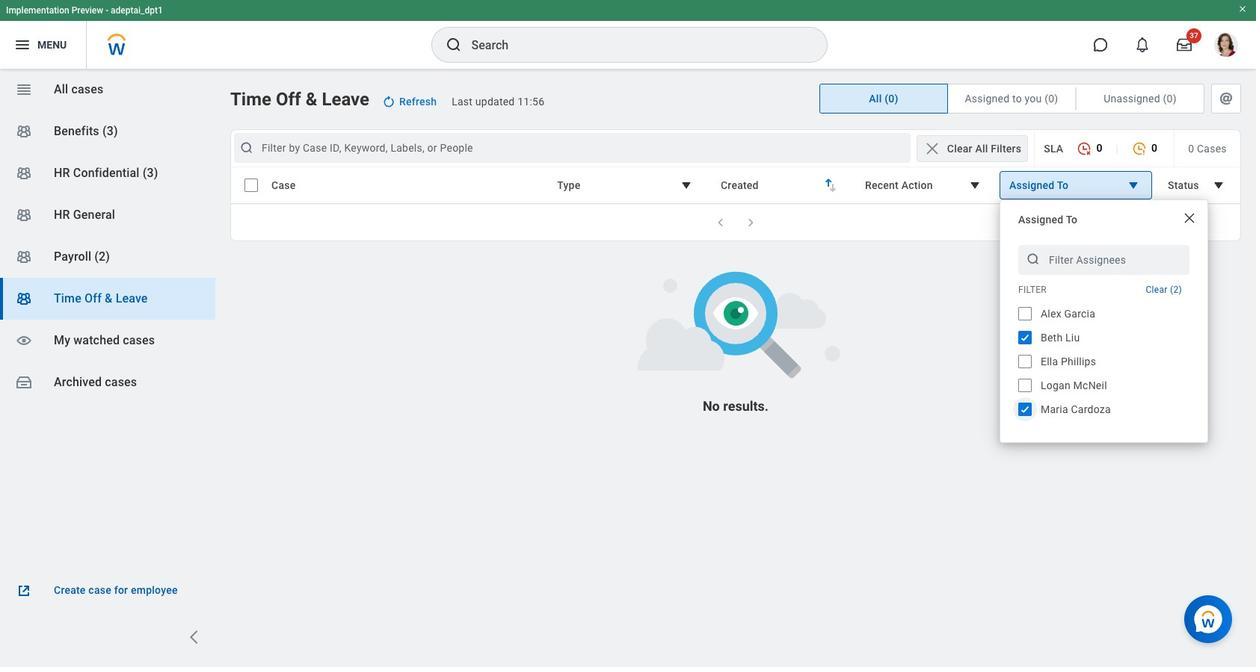 Task type: vqa. For each thing, say whether or not it's contained in the screenshot.
Dashboard within the Global Third Party Payroll Dashboard
no



Task type: locate. For each thing, give the bounding box(es) containing it.
0 right clock x icon
[[1097, 142, 1103, 154]]

1 (0) from the left
[[885, 93, 899, 105]]

0
[[1097, 142, 1103, 154], [1152, 142, 1158, 154], [1188, 142, 1195, 154]]

0 vertical spatial hr
[[54, 166, 70, 180]]

1 horizontal spatial leave
[[322, 89, 369, 110]]

liu
[[1066, 332, 1080, 344]]

2 horizontal spatial all
[[976, 142, 988, 154]]

0 horizontal spatial clear
[[947, 142, 973, 154]]

1 horizontal spatial clear
[[1146, 285, 1168, 295]]

assigned to
[[1010, 179, 1069, 191], [1019, 214, 1078, 226]]

1 vertical spatial (2)
[[1170, 285, 1182, 295]]

1 caret down image from the left
[[678, 176, 695, 194]]

type button
[[548, 171, 705, 200]]

assigned up search image
[[1019, 214, 1064, 226]]

2 0 button from the left
[[1125, 134, 1165, 163]]

assigned to button
[[1000, 171, 1152, 200]]

3 (0) from the left
[[1163, 93, 1177, 105]]

1 horizontal spatial search image
[[445, 36, 463, 54]]

cases right archived
[[105, 375, 137, 390]]

inbox image
[[15, 374, 33, 392]]

0 vertical spatial clear
[[947, 142, 973, 154]]

1 vertical spatial hr
[[54, 208, 70, 222]]

status
[[1168, 179, 1199, 191]]

contact card matrix manager image left payroll on the top left
[[15, 248, 33, 266]]

contact card matrix manager image down contact card matrix manager icon
[[15, 165, 33, 182]]

confidential
[[73, 166, 140, 180]]

tab list
[[820, 84, 1241, 114]]

no results.
[[703, 399, 769, 414]]

contact card matrix manager image up visible "icon"
[[15, 290, 33, 308]]

alex
[[1041, 308, 1062, 320]]

clock exclamation image
[[1132, 141, 1147, 156]]

all inside all cases link
[[54, 82, 68, 96]]

contact card matrix manager image inside the hr confidential (3) link
[[15, 165, 33, 182]]

tab list containing all (0)
[[820, 84, 1241, 114]]

to
[[1013, 93, 1022, 105]]

hr for hr general
[[54, 208, 70, 222]]

0 horizontal spatial search image
[[239, 141, 254, 156]]

0 horizontal spatial time
[[54, 292, 81, 306]]

contact card matrix manager image for hr general
[[15, 206, 33, 224]]

contact card matrix manager image inside time off & leave link
[[15, 290, 33, 308]]

1 vertical spatial time off & leave
[[54, 292, 148, 306]]

1 vertical spatial clear
[[1146, 285, 1168, 295]]

0 vertical spatial (3)
[[102, 124, 118, 138]]

caret down image for recent action
[[966, 176, 984, 194]]

caret down image inside 'recent action' button
[[966, 176, 984, 194]]

phillips
[[1061, 356, 1096, 368]]

unassigned (0) button
[[1077, 85, 1204, 113]]

0 horizontal spatial off
[[85, 292, 102, 306]]

hr inside hr general link
[[54, 208, 70, 222]]

search image for filter by case id, keyword, labels, or people text field
[[239, 141, 254, 156]]

0 horizontal spatial (0)
[[885, 93, 899, 105]]

implementation preview -   adeptai_dpt1
[[6, 5, 163, 16]]

assigned left to
[[965, 93, 1010, 105]]

0 vertical spatial time
[[230, 89, 271, 110]]

0 horizontal spatial all
[[54, 82, 68, 96]]

time off & leave link
[[0, 278, 215, 320]]

menu
[[37, 39, 67, 51]]

(2)
[[94, 250, 110, 264], [1170, 285, 1182, 295]]

hr
[[54, 166, 70, 180], [54, 208, 70, 222]]

notifications large image
[[1135, 37, 1150, 52]]

|
[[1116, 142, 1119, 154]]

0 cases
[[1188, 142, 1227, 154]]

1 horizontal spatial list
[[1019, 305, 1190, 419]]

1 vertical spatial x image
[[1182, 211, 1197, 226]]

payroll
[[54, 250, 91, 264]]

0 button right |
[[1125, 134, 1165, 163]]

caret down image
[[678, 176, 695, 194], [966, 176, 984, 194], [1125, 176, 1143, 194], [1210, 176, 1228, 194]]

close environment banner image
[[1238, 4, 1247, 13]]

0 horizontal spatial &
[[105, 292, 113, 306]]

clear (2)
[[1146, 285, 1182, 295]]

2 hr from the top
[[54, 208, 70, 222]]

0 vertical spatial to
[[1057, 179, 1069, 191]]

all inside all (0) button
[[869, 93, 882, 105]]

garcia
[[1065, 308, 1096, 320]]

hr left general
[[54, 208, 70, 222]]

0 vertical spatial search image
[[445, 36, 463, 54]]

all
[[54, 82, 68, 96], [869, 93, 882, 105], [976, 142, 988, 154]]

all for all (0)
[[869, 93, 882, 105]]

implementation
[[6, 5, 69, 16]]

clear inside 'button'
[[947, 142, 973, 154]]

0 horizontal spatial (3)
[[102, 124, 118, 138]]

(0) for unassigned (0)
[[1163, 93, 1177, 105]]

time off & leave
[[230, 89, 369, 110], [54, 292, 148, 306]]

caret down image inside the status button
[[1210, 176, 1228, 194]]

0 horizontal spatial list
[[0, 69, 215, 404]]

0 vertical spatial assigned to
[[1010, 179, 1069, 191]]

leave down payroll (2) link
[[116, 292, 148, 306]]

menu button
[[0, 21, 86, 69]]

search image
[[1026, 252, 1041, 267]]

&
[[306, 89, 317, 110], [105, 292, 113, 306]]

3 contact card matrix manager image from the top
[[15, 248, 33, 266]]

type
[[557, 179, 581, 191]]

0 horizontal spatial x image
[[923, 139, 941, 157]]

1 horizontal spatial (3)
[[143, 166, 158, 180]]

1 vertical spatial search image
[[239, 141, 254, 156]]

1 horizontal spatial (2)
[[1170, 285, 1182, 295]]

assigned
[[965, 93, 1010, 105], [1010, 179, 1055, 191], [1019, 214, 1064, 226]]

0 horizontal spatial 0
[[1097, 142, 1103, 154]]

0 vertical spatial x image
[[923, 139, 941, 157]]

-
[[106, 5, 109, 16]]

Filter by Case ID, Keyword, Labels, or People text field
[[262, 141, 888, 156]]

list containing alex garcia
[[1019, 305, 1190, 419]]

contact card matrix manager image for payroll (2)
[[15, 248, 33, 266]]

time
[[230, 89, 271, 110], [54, 292, 81, 306]]

archived cases
[[54, 375, 137, 390]]

1 vertical spatial leave
[[116, 292, 148, 306]]

cases up the benefits (3)
[[71, 82, 103, 96]]

2 0 from the left
[[1152, 142, 1158, 154]]

0 horizontal spatial time off & leave
[[54, 292, 148, 306]]

assigned down sla
[[1010, 179, 1055, 191]]

1 horizontal spatial off
[[276, 89, 301, 110]]

to
[[1057, 179, 1069, 191], [1066, 214, 1078, 226]]

clear left "filters"
[[947, 142, 973, 154]]

contact card matrix manager image inside payroll (2) link
[[15, 248, 33, 266]]

0 button left |
[[1070, 134, 1110, 163]]

caret down image inside assigned to button
[[1125, 176, 1143, 194]]

3 0 from the left
[[1188, 142, 1195, 154]]

0 left cases
[[1188, 142, 1195, 154]]

cases right watched
[[123, 334, 155, 348]]

logan
[[1041, 380, 1071, 392]]

hr confidential (3)
[[54, 166, 158, 180]]

cases
[[71, 82, 103, 96], [123, 334, 155, 348], [105, 375, 137, 390]]

to inside dialog
[[1066, 214, 1078, 226]]

benefits (3)
[[54, 124, 118, 138]]

case
[[271, 179, 296, 191]]

2 contact card matrix manager image from the top
[[15, 206, 33, 224]]

hr inside the hr confidential (3) link
[[54, 166, 70, 180]]

caret down image for assigned to
[[1125, 176, 1143, 194]]

clear for clear all filters
[[947, 142, 973, 154]]

caret down image down clear all filters 'button'
[[966, 176, 984, 194]]

leave left the reset image
[[322, 89, 369, 110]]

assigned to up search image
[[1019, 214, 1078, 226]]

1 horizontal spatial all
[[869, 93, 882, 105]]

x image up 'recent action' button
[[923, 139, 941, 157]]

refresh button
[[375, 90, 446, 114]]

(2) for payroll (2)
[[94, 250, 110, 264]]

2 vertical spatial assigned
[[1019, 214, 1064, 226]]

caret down image left created
[[678, 176, 695, 194]]

all cases link
[[0, 69, 215, 111]]

1 vertical spatial off
[[85, 292, 102, 306]]

1 horizontal spatial 0 button
[[1125, 134, 1165, 163]]

1 vertical spatial &
[[105, 292, 113, 306]]

0 horizontal spatial (2)
[[94, 250, 110, 264]]

caret down image down clock exclamation image
[[1125, 176, 1143, 194]]

leave inside 'list'
[[116, 292, 148, 306]]

0 vertical spatial leave
[[322, 89, 369, 110]]

list
[[0, 69, 215, 404], [1019, 305, 1190, 419]]

beth liu
[[1041, 332, 1080, 344]]

filter
[[1019, 285, 1047, 295]]

1 vertical spatial to
[[1066, 214, 1078, 226]]

assigned inside button
[[1010, 179, 1055, 191]]

clear for clear (2)
[[1146, 285, 1168, 295]]

0 vertical spatial cases
[[71, 82, 103, 96]]

create case for employee link
[[15, 583, 200, 601]]

(0) for all (0)
[[885, 93, 899, 105]]

hr general link
[[0, 194, 215, 236]]

chevron right image
[[185, 629, 203, 647]]

visible image
[[15, 332, 33, 350]]

clear down filter assignees text box
[[1146, 285, 1168, 295]]

3 caret down image from the left
[[1125, 176, 1143, 194]]

you
[[1025, 93, 1042, 105]]

contact card matrix manager image for time off & leave
[[15, 290, 33, 308]]

to down assigned to button
[[1066, 214, 1078, 226]]

4 contact card matrix manager image from the top
[[15, 290, 33, 308]]

(3) right confidential
[[143, 166, 158, 180]]

no
[[703, 399, 720, 414]]

clear (2) button
[[1139, 280, 1190, 300]]

1 0 from the left
[[1097, 142, 1103, 154]]

1 horizontal spatial 0
[[1152, 142, 1158, 154]]

contact card matrix manager image inside hr general link
[[15, 206, 33, 224]]

search image inside filter by case id, keyword, labels, or people. type label: to find cases with specific labels applied element
[[239, 141, 254, 156]]

profile logan mcneil image
[[1215, 33, 1238, 60]]

adeptai_dpt1
[[111, 5, 163, 16]]

clear inside button
[[1146, 285, 1168, 295]]

chevron right small image
[[743, 215, 758, 230]]

employee
[[131, 585, 178, 597]]

0 button
[[1070, 134, 1110, 163], [1125, 134, 1165, 163]]

1 hr from the top
[[54, 166, 70, 180]]

2 vertical spatial cases
[[105, 375, 137, 390]]

0 horizontal spatial 0 button
[[1070, 134, 1110, 163]]

1 horizontal spatial &
[[306, 89, 317, 110]]

contact card matrix manager image left hr general
[[15, 206, 33, 224]]

ext link image
[[15, 583, 33, 601]]

maria
[[1041, 404, 1069, 416]]

archived
[[54, 375, 102, 390]]

at tag mention image
[[1217, 90, 1235, 108]]

for
[[114, 585, 128, 597]]

search image
[[445, 36, 463, 54], [239, 141, 254, 156]]

1 vertical spatial assigned to
[[1019, 214, 1078, 226]]

x image down 'status'
[[1182, 211, 1197, 226]]

1 horizontal spatial x image
[[1182, 211, 1197, 226]]

2 horizontal spatial (0)
[[1163, 93, 1177, 105]]

1 horizontal spatial time off & leave
[[230, 89, 369, 110]]

list inside assigned to dialog
[[1019, 305, 1190, 419]]

0 horizontal spatial leave
[[116, 292, 148, 306]]

logan mcneil
[[1041, 380, 1107, 392]]

(3) right benefits
[[102, 124, 118, 138]]

2 caret down image from the left
[[966, 176, 984, 194]]

x image
[[923, 139, 941, 157], [1182, 211, 1197, 226]]

my watched cases
[[54, 334, 155, 348]]

all inside clear all filters 'button'
[[976, 142, 988, 154]]

assigned to down sla
[[1010, 179, 1069, 191]]

leave
[[322, 89, 369, 110], [116, 292, 148, 306]]

filters
[[991, 142, 1022, 154]]

caret down image for status
[[1210, 176, 1228, 194]]

11:56
[[518, 96, 545, 108]]

contact card matrix manager image
[[15, 165, 33, 182], [15, 206, 33, 224], [15, 248, 33, 266], [15, 290, 33, 308]]

0 right clock exclamation image
[[1152, 142, 1158, 154]]

4 caret down image from the left
[[1210, 176, 1228, 194]]

caret down image right 'status'
[[1210, 176, 1228, 194]]

1 horizontal spatial time
[[230, 89, 271, 110]]

1 contact card matrix manager image from the top
[[15, 165, 33, 182]]

37 button
[[1168, 28, 1202, 61]]

caret down image inside type button
[[678, 176, 695, 194]]

hr down benefits
[[54, 166, 70, 180]]

2 horizontal spatial 0
[[1188, 142, 1195, 154]]

0 vertical spatial off
[[276, 89, 301, 110]]

(3)
[[102, 124, 118, 138], [143, 166, 158, 180]]

0 for clock x icon
[[1097, 142, 1103, 154]]

alex garcia
[[1041, 308, 1096, 320]]

0 vertical spatial assigned
[[965, 93, 1010, 105]]

sla
[[1044, 142, 1064, 154]]

(2) inside button
[[1170, 285, 1182, 295]]

all for all cases
[[54, 82, 68, 96]]

to down sla
[[1057, 179, 1069, 191]]

1 vertical spatial assigned
[[1010, 179, 1055, 191]]

0 vertical spatial (2)
[[94, 250, 110, 264]]

list containing all cases
[[0, 69, 215, 404]]

1 horizontal spatial (0)
[[1045, 93, 1059, 105]]

payroll (2)
[[54, 250, 110, 264]]



Task type: describe. For each thing, give the bounding box(es) containing it.
hr confidential (3) link
[[0, 153, 215, 194]]

create
[[54, 585, 86, 597]]

sort down image
[[824, 179, 842, 197]]

all (0)
[[869, 93, 899, 105]]

benefits
[[54, 124, 99, 138]]

& inside 'list'
[[105, 292, 113, 306]]

justify image
[[13, 36, 31, 54]]

1 vertical spatial time
[[54, 292, 81, 306]]

search image for search workday search box
[[445, 36, 463, 54]]

results.
[[723, 399, 769, 414]]

benefits (3) link
[[0, 111, 215, 153]]

assigned to inside button
[[1010, 179, 1069, 191]]

menu banner
[[0, 0, 1256, 69]]

refresh
[[399, 96, 437, 108]]

updated
[[476, 96, 515, 108]]

caret down image for type
[[678, 176, 695, 194]]

Search Workday  search field
[[472, 28, 796, 61]]

to inside button
[[1057, 179, 1069, 191]]

assigned to dialog
[[1000, 200, 1209, 443]]

2 (0) from the left
[[1045, 93, 1059, 105]]

archived cases link
[[0, 362, 215, 404]]

ella phillips
[[1041, 356, 1096, 368]]

assigned inside button
[[965, 93, 1010, 105]]

watched
[[73, 334, 120, 348]]

x image inside clear all filters 'button'
[[923, 139, 941, 157]]

cases for all cases
[[71, 82, 103, 96]]

my
[[54, 334, 70, 348]]

action
[[902, 179, 933, 191]]

37
[[1190, 31, 1199, 40]]

sort up image
[[820, 174, 838, 192]]

status button
[[1158, 171, 1238, 200]]

contact card matrix manager image
[[15, 123, 33, 141]]

1 vertical spatial cases
[[123, 334, 155, 348]]

cardoza
[[1071, 404, 1111, 416]]

all (0) button
[[820, 85, 948, 113]]

hr for hr confidential (3)
[[54, 166, 70, 180]]

last updated 11:56
[[452, 96, 545, 108]]

0 vertical spatial time off & leave
[[230, 89, 369, 110]]

ella
[[1041, 356, 1058, 368]]

all (0) tab panel
[[230, 129, 1241, 242]]

assigned inside dialog
[[1019, 214, 1064, 226]]

x image inside assigned to dialog
[[1182, 211, 1197, 226]]

unassigned (0)
[[1104, 93, 1177, 105]]

1 0 button from the left
[[1070, 134, 1110, 163]]

clock x image
[[1077, 141, 1092, 156]]

chevron left small image
[[713, 215, 728, 230]]

case
[[89, 585, 111, 597]]

contact card matrix manager image for hr confidential (3)
[[15, 165, 33, 182]]

mcneil
[[1074, 380, 1107, 392]]

assigned to you (0) button
[[948, 85, 1075, 113]]

maria cardoza
[[1041, 404, 1111, 416]]

off inside 'list'
[[85, 292, 102, 306]]

reset image
[[381, 94, 396, 109]]

clear all filters
[[947, 142, 1022, 154]]

Filter Assignees text field
[[1019, 245, 1190, 275]]

filter by case id, keyword, labels, or people. type label: to find cases with specific labels applied element
[[234, 133, 911, 163]]

create case for employee
[[54, 585, 178, 597]]

my watched cases link
[[0, 320, 215, 362]]

recent
[[865, 179, 899, 191]]

grid view image
[[15, 81, 33, 99]]

0 vertical spatial &
[[306, 89, 317, 110]]

assigned to inside dialog
[[1019, 214, 1078, 226]]

recent action button
[[856, 171, 994, 200]]

created button
[[711, 171, 850, 200]]

created
[[721, 179, 759, 191]]

clear all filters button
[[917, 135, 1028, 162]]

assigned to you (0)
[[965, 93, 1059, 105]]

general
[[73, 208, 115, 222]]

time off & leave inside 'list'
[[54, 292, 148, 306]]

inbox large image
[[1177, 37, 1192, 52]]

1 vertical spatial (3)
[[143, 166, 158, 180]]

beth
[[1041, 332, 1063, 344]]

0 for clock exclamation image
[[1152, 142, 1158, 154]]

preview
[[72, 5, 103, 16]]

cases
[[1197, 142, 1227, 154]]

last
[[452, 96, 473, 108]]

payroll (2) link
[[0, 236, 215, 278]]

recent action
[[865, 179, 933, 191]]

hr general
[[54, 208, 115, 222]]

(2) for clear (2)
[[1170, 285, 1182, 295]]

unassigned
[[1104, 93, 1161, 105]]

all cases
[[54, 82, 103, 96]]

cases for archived cases
[[105, 375, 137, 390]]



